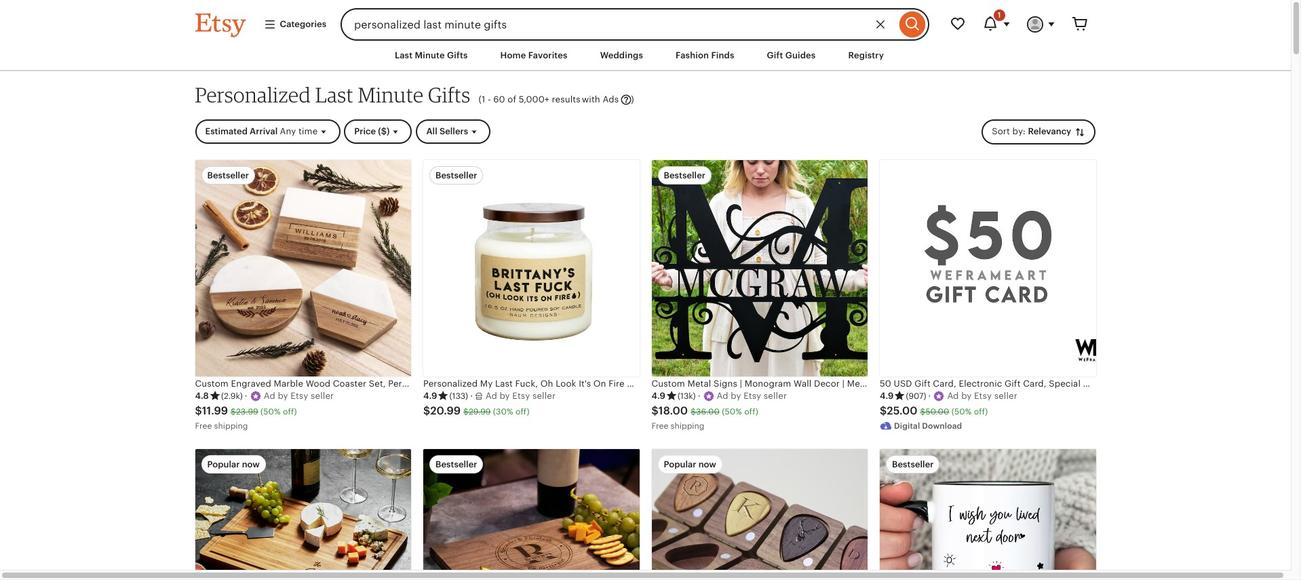 Task type: locate. For each thing, give the bounding box(es) containing it.
1 popular from the left
[[207, 459, 240, 469]]

a up 50.00
[[947, 391, 954, 401]]

etsy up (30%
[[512, 391, 530, 401]]

· right '(907)'
[[928, 391, 931, 401]]

popular down $ 18.00 $ 36.00 (50% off) free shipping
[[664, 459, 696, 469]]

off) inside $ 20.99 $ 29.99 (30% off)
[[516, 407, 530, 417]]

gifts left home
[[447, 50, 468, 60]]

1 (50% from the left
[[261, 407, 281, 417]]

sort by: relevancy
[[992, 126, 1074, 136]]

25.00
[[887, 405, 918, 417]]

d
[[270, 391, 275, 401], [491, 391, 497, 401], [723, 391, 729, 401], [953, 391, 959, 401]]

2 now from the left
[[699, 459, 716, 469]]

4.9 up 20.99
[[423, 391, 437, 401]]

0 horizontal spatial popular now link
[[195, 449, 411, 580]]

a d b y etsy seller for 25.00
[[947, 391, 1018, 401]]

b for 20.99
[[500, 391, 505, 401]]

1 horizontal spatial 1
[[998, 11, 1001, 19]]

· right (133)
[[470, 391, 473, 401]]

(50% right the 36.00 at bottom right
[[722, 407, 742, 417]]

1 · from the left
[[245, 391, 247, 401]]

$ inside $ 25.00 $ 50.00 (50% off)
[[920, 407, 926, 417]]

1 horizontal spatial bestseller link
[[880, 449, 1096, 580]]

etsy for 25.00
[[974, 391, 992, 401]]

$ 25.00 $ 50.00 (50% off)
[[880, 405, 988, 417]]

etsy for 18.00
[[744, 391, 761, 401]]

2 popular now from the left
[[664, 459, 716, 469]]

1 vertical spatial last
[[315, 82, 354, 107]]

4.8
[[195, 391, 209, 401]]

4.9
[[423, 391, 437, 401], [652, 391, 666, 401], [880, 391, 894, 401]]

etsy for 20.99
[[512, 391, 530, 401]]

2 horizontal spatial (50%
[[952, 407, 972, 417]]

popular down $ 11.99 $ 23.99 (50% off) free shipping
[[207, 459, 240, 469]]

bestseller link
[[423, 449, 639, 580], [880, 449, 1096, 580]]

y up $ 18.00 $ 36.00 (50% off) free shipping
[[736, 391, 741, 401]]

popular now for personalized cutting board wedding gift, bamboo charcuterie board, unique christmas gifts, bridal shower gift, engraved engagement present, image at the bottom of the page
[[207, 459, 260, 469]]

categories button
[[253, 12, 337, 37]]

4 d from the left
[[953, 391, 959, 401]]

2 b from the left
[[500, 391, 505, 401]]

1 now from the left
[[242, 459, 260, 469]]

a for 18.00
[[717, 391, 723, 401]]

etsy up $ 11.99 $ 23.99 (50% off) free shipping
[[291, 391, 308, 401]]

2 bestseller link from the left
[[880, 449, 1096, 580]]

1 etsy from the left
[[291, 391, 308, 401]]

1 horizontal spatial last
[[395, 50, 413, 60]]

)
[[631, 94, 634, 105]]

1 free from the left
[[195, 421, 212, 431]]

4 etsy from the left
[[974, 391, 992, 401]]

1 horizontal spatial now
[[699, 459, 716, 469]]

off) inside $ 25.00 $ 50.00 (50% off)
[[974, 407, 988, 417]]

free inside $ 11.99 $ 23.99 (50% off) free shipping
[[195, 421, 212, 431]]

free for 18.00
[[652, 421, 669, 431]]

3 off) from the left
[[744, 407, 758, 417]]

1 4.9 from the left
[[423, 391, 437, 401]]

off) right (30%
[[516, 407, 530, 417]]

1 popular now link from the left
[[195, 449, 411, 580]]

(2.9k)
[[221, 391, 243, 401]]

personalized cutting board wedding gift, custom walnut maple charcuterie board, unique bridal shower gift, engraved engagement present image
[[423, 449, 639, 580]]

1 horizontal spatial (50%
[[722, 407, 742, 417]]

4.9 for 20.99
[[423, 391, 437, 401]]

shipping down 18.00
[[671, 421, 705, 431]]

categories
[[280, 19, 326, 29]]

1 horizontal spatial shipping
[[671, 421, 705, 431]]

a d b y etsy seller
[[264, 391, 334, 401], [486, 391, 556, 401], [717, 391, 787, 401], [947, 391, 1018, 401]]

0 vertical spatial minute
[[415, 50, 445, 60]]

popular now link
[[195, 449, 411, 580], [652, 449, 868, 580]]

· for 11.99
[[245, 391, 247, 401]]

2 4.9 from the left
[[652, 391, 666, 401]]

1 horizontal spatial popular now link
[[652, 449, 868, 580]]

0 horizontal spatial shipping
[[214, 421, 248, 431]]

2 popular now link from the left
[[652, 449, 868, 580]]

now for the personalized wooden guitar picks box,custom engraved guitar pick box storage,guitar plectrum organizer,music gift for guitarist musician image
[[699, 459, 716, 469]]

$
[[195, 405, 202, 417], [423, 405, 430, 417], [652, 405, 659, 417], [880, 405, 887, 417], [231, 407, 236, 417], [463, 407, 469, 417], [691, 407, 696, 417], [920, 407, 926, 417]]

a d b y etsy seller up the 36.00 at bottom right
[[717, 391, 787, 401]]

1 horizontal spatial popular
[[664, 459, 696, 469]]

2 shipping from the left
[[671, 421, 705, 431]]

a d b y etsy seller up 50.00
[[947, 391, 1018, 401]]

3 a from the left
[[717, 391, 723, 401]]

b
[[278, 391, 284, 401], [500, 391, 505, 401], [731, 391, 737, 401], [961, 391, 967, 401]]

shipping for 18.00
[[671, 421, 705, 431]]

1 shipping from the left
[[214, 421, 248, 431]]

(50% inside $ 11.99 $ 23.99 (50% off) free shipping
[[261, 407, 281, 417]]

0 vertical spatial last
[[395, 50, 413, 60]]

popular
[[207, 459, 240, 469], [664, 459, 696, 469]]

off) right 23.99
[[283, 407, 297, 417]]

4.9 up 18.00
[[652, 391, 666, 401]]

off) for 11.99
[[283, 407, 297, 417]]

1 vertical spatial 1
[[482, 94, 485, 105]]

free
[[195, 421, 212, 431], [652, 421, 669, 431]]

custom metal signs | monogram wall decor | metal wall art | last name sign | family name sign | personalized wedding gift | custom metal art image
[[652, 160, 868, 376]]

a d b y etsy seller up $ 11.99 $ 23.99 (50% off) free shipping
[[264, 391, 334, 401]]

b up $ 25.00 $ 50.00 (50% off)
[[961, 391, 967, 401]]

d for 20.99
[[491, 391, 497, 401]]

1 vertical spatial gifts
[[428, 82, 471, 107]]

-
[[488, 94, 491, 105]]

4 y from the left
[[967, 391, 972, 401]]

personalized last minute gifts
[[195, 82, 471, 107]]

18.00
[[659, 405, 688, 417]]

last
[[395, 50, 413, 60], [315, 82, 354, 107]]

registry
[[848, 50, 884, 60]]

a d b y etsy seller for 18.00
[[717, 391, 787, 401]]

gifts left (
[[428, 82, 471, 107]]

d for 11.99
[[270, 391, 275, 401]]

0 horizontal spatial (50%
[[261, 407, 281, 417]]

1
[[998, 11, 1001, 19], [482, 94, 485, 105]]

b up $ 18.00 $ 36.00 (50% off) free shipping
[[731, 391, 737, 401]]

y
[[283, 391, 288, 401], [505, 391, 510, 401], [736, 391, 741, 401], [967, 391, 972, 401]]

a d b y etsy seller for 20.99
[[486, 391, 556, 401]]

3 etsy from the left
[[744, 391, 761, 401]]

1 horizontal spatial popular now
[[664, 459, 716, 469]]

bestseller
[[207, 171, 249, 181], [436, 171, 477, 181], [664, 171, 706, 181], [436, 459, 477, 469], [892, 459, 934, 469]]

3 a d b y etsy seller from the left
[[717, 391, 787, 401]]

($)
[[378, 126, 390, 136]]

digital
[[894, 421, 920, 431]]

36.00
[[696, 407, 720, 417]]

4 b from the left
[[961, 391, 967, 401]]

seller for 18.00
[[764, 391, 787, 401]]

$ inside $ 20.99 $ 29.99 (30% off)
[[463, 407, 469, 417]]

y up (30%
[[505, 391, 510, 401]]

1 off) from the left
[[283, 407, 297, 417]]

4 · from the left
[[928, 391, 931, 401]]

menu bar containing last minute gifts
[[171, 41, 1121, 71]]

a for 25.00
[[947, 391, 954, 401]]

$ 18.00 $ 36.00 (50% off) free shipping
[[652, 405, 758, 431]]

4.9 up 25.00
[[880, 391, 894, 401]]

4 a d b y etsy seller from the left
[[947, 391, 1018, 401]]

(13k)
[[678, 391, 696, 401]]

b for 11.99
[[278, 391, 284, 401]]

weddings link
[[590, 43, 653, 68]]

shipping inside $ 18.00 $ 36.00 (50% off) free shipping
[[671, 421, 705, 431]]

by:
[[1013, 126, 1026, 136]]

b for 25.00
[[961, 391, 967, 401]]

1 inside popup button
[[998, 11, 1001, 19]]

3 seller from the left
[[764, 391, 787, 401]]

2 d from the left
[[491, 391, 497, 401]]

minute
[[415, 50, 445, 60], [358, 82, 424, 107]]

2 popular from the left
[[664, 459, 696, 469]]

1 a from the left
[[264, 391, 270, 401]]

0 vertical spatial 1
[[998, 11, 1001, 19]]

1 seller from the left
[[311, 391, 334, 401]]

etsy
[[291, 391, 308, 401], [512, 391, 530, 401], [744, 391, 761, 401], [974, 391, 992, 401]]

off) right 50.00
[[974, 407, 988, 417]]

1 b from the left
[[278, 391, 284, 401]]

d up $ 11.99 $ 23.99 (50% off) free shipping
[[270, 391, 275, 401]]

a d b y etsy seller for 11.99
[[264, 391, 334, 401]]

popular now down $ 18.00 $ 36.00 (50% off) free shipping
[[664, 459, 716, 469]]

2 y from the left
[[505, 391, 510, 401]]

home
[[500, 50, 526, 60]]

estimated
[[205, 126, 248, 136]]

4 seller from the left
[[994, 391, 1018, 401]]

personalized wooden guitar picks box,custom engraved guitar pick box storage,guitar plectrum organizer,music gift for guitarist musician image
[[652, 449, 868, 580]]

minute inside menu bar
[[415, 50, 445, 60]]

1 horizontal spatial 4.9
[[652, 391, 666, 401]]

b up (30%
[[500, 391, 505, 401]]

2 a d b y etsy seller from the left
[[486, 391, 556, 401]]

(
[[479, 94, 482, 105]]

(50% up download
[[952, 407, 972, 417]]

3 4.9 from the left
[[880, 391, 894, 401]]

a d b y etsy seller up (30%
[[486, 391, 556, 401]]

1 popular now from the left
[[207, 459, 260, 469]]

b up $ 11.99 $ 23.99 (50% off) free shipping
[[278, 391, 284, 401]]

1 d from the left
[[270, 391, 275, 401]]

d up $ 25.00 $ 50.00 (50% off)
[[953, 391, 959, 401]]

arrival
[[250, 126, 278, 136]]

shipping for 11.99
[[214, 421, 248, 431]]

3 b from the left
[[731, 391, 737, 401]]

popular now down $ 11.99 $ 23.99 (50% off) free shipping
[[207, 459, 260, 469]]

1 y from the left
[[283, 391, 288, 401]]

bestseller for 18.00
[[664, 171, 706, 181]]

y for 25.00
[[967, 391, 972, 401]]

d for 25.00
[[953, 391, 959, 401]]

fashion
[[676, 50, 709, 60]]

fashion finds
[[676, 50, 734, 60]]

a
[[264, 391, 270, 401], [486, 391, 492, 401], [717, 391, 723, 401], [947, 391, 954, 401]]

now
[[242, 459, 260, 469], [699, 459, 716, 469]]

0 horizontal spatial now
[[242, 459, 260, 469]]

of
[[508, 94, 516, 105]]

all
[[426, 126, 437, 136]]

bestseller for 11.99
[[207, 171, 249, 181]]

free inside $ 18.00 $ 36.00 (50% off) free shipping
[[652, 421, 669, 431]]

4 a from the left
[[947, 391, 954, 401]]

3 (50% from the left
[[952, 407, 972, 417]]

etsy for 11.99
[[291, 391, 308, 401]]

2 seller from the left
[[533, 391, 556, 401]]

popular for the personalized wooden guitar picks box,custom engraved guitar pick box storage,guitar plectrum organizer,music gift for guitarist musician image
[[664, 459, 696, 469]]

(50% right 23.99
[[261, 407, 281, 417]]

etsy up $ 25.00 $ 50.00 (50% off)
[[974, 391, 992, 401]]

2 horizontal spatial 4.9
[[880, 391, 894, 401]]

now down $ 11.99 $ 23.99 (50% off) free shipping
[[242, 459, 260, 469]]

1 horizontal spatial free
[[652, 421, 669, 431]]

· right (13k)
[[698, 391, 701, 401]]

2 · from the left
[[470, 391, 473, 401]]

popular now
[[207, 459, 260, 469], [664, 459, 716, 469]]

0 horizontal spatial free
[[195, 421, 212, 431]]

shipping
[[214, 421, 248, 431], [671, 421, 705, 431]]

3 d from the left
[[723, 391, 729, 401]]

0 horizontal spatial last
[[315, 82, 354, 107]]

etsy up $ 18.00 $ 36.00 (50% off) free shipping
[[744, 391, 761, 401]]

off) inside $ 18.00 $ 36.00 (50% off) free shipping
[[744, 407, 758, 417]]

1 a d b y etsy seller from the left
[[264, 391, 334, 401]]

3 · from the left
[[698, 391, 701, 401]]

3 y from the left
[[736, 391, 741, 401]]

None search field
[[341, 8, 929, 41]]

0 vertical spatial gifts
[[447, 50, 468, 60]]

2 a from the left
[[486, 391, 492, 401]]

results
[[552, 94, 581, 105]]

· for 25.00
[[928, 391, 931, 401]]

sort by: relevancy image
[[1074, 126, 1086, 138]]

·
[[245, 391, 247, 401], [470, 391, 473, 401], [698, 391, 701, 401], [928, 391, 931, 401]]

4 off) from the left
[[974, 407, 988, 417]]

(50% inside $ 18.00 $ 36.00 (50% off) free shipping
[[722, 407, 742, 417]]

( 1 - 60 of 5,000+ results
[[479, 94, 581, 105]]

free down 11.99
[[195, 421, 212, 431]]

off) inside $ 11.99 $ 23.99 (50% off) free shipping
[[283, 407, 297, 417]]

d up (30%
[[491, 391, 497, 401]]

· right (2.9k)
[[245, 391, 247, 401]]

a for 20.99
[[486, 391, 492, 401]]

d up $ 18.00 $ 36.00 (50% off) free shipping
[[723, 391, 729, 401]]

off) for 25.00
[[974, 407, 988, 417]]

a up the 36.00 at bottom right
[[717, 391, 723, 401]]

0 horizontal spatial bestseller link
[[423, 449, 639, 580]]

0 horizontal spatial 4.9
[[423, 391, 437, 401]]

gifts
[[447, 50, 468, 60], [428, 82, 471, 107]]

(50%
[[261, 407, 281, 417], [722, 407, 742, 417], [952, 407, 972, 417]]

estimated arrival any time
[[205, 126, 318, 136]]

a up '29.99'
[[486, 391, 492, 401]]

y up $ 25.00 $ 50.00 (50% off)
[[967, 391, 972, 401]]

free down 18.00
[[652, 421, 669, 431]]

2 off) from the left
[[516, 407, 530, 417]]

0 horizontal spatial popular now
[[207, 459, 260, 469]]

4.9 for 25.00
[[880, 391, 894, 401]]

2 free from the left
[[652, 421, 669, 431]]

shipping down 23.99
[[214, 421, 248, 431]]

2 (50% from the left
[[722, 407, 742, 417]]

(907)
[[906, 391, 926, 401]]

now down $ 18.00 $ 36.00 (50% off) free shipping
[[699, 459, 716, 469]]

best friend gift, gift for best friend, i wish you lived next door custom mug by mugsberry. image
[[880, 449, 1096, 580]]

seller
[[311, 391, 334, 401], [533, 391, 556, 401], [764, 391, 787, 401], [994, 391, 1018, 401]]

menu bar
[[171, 41, 1121, 71]]

y up $ 11.99 $ 23.99 (50% off) free shipping
[[283, 391, 288, 401]]

a up $ 11.99 $ 23.99 (50% off) free shipping
[[264, 391, 270, 401]]

off)
[[283, 407, 297, 417], [516, 407, 530, 417], [744, 407, 758, 417], [974, 407, 988, 417]]

2 etsy from the left
[[512, 391, 530, 401]]

off) right the 36.00 at bottom right
[[744, 407, 758, 417]]

relevancy
[[1028, 126, 1072, 136]]

0 horizontal spatial popular
[[207, 459, 240, 469]]

shipping inside $ 11.99 $ 23.99 (50% off) free shipping
[[214, 421, 248, 431]]



Task type: vqa. For each thing, say whether or not it's contained in the screenshot.
'11.99'
yes



Task type: describe. For each thing, give the bounding box(es) containing it.
seller for 20.99
[[533, 391, 556, 401]]

with ads
[[582, 94, 619, 105]]

popular now for the personalized wooden guitar picks box,custom engraved guitar pick box storage,guitar plectrum organizer,music gift for guitarist musician image
[[664, 459, 716, 469]]

y for 20.99
[[505, 391, 510, 401]]

download
[[922, 421, 962, 431]]

(50% for 11.99
[[261, 407, 281, 417]]

y for 18.00
[[736, 391, 741, 401]]

sellers
[[440, 126, 468, 136]]

categories banner
[[171, 0, 1121, 41]]

sort
[[992, 126, 1010, 136]]

· for 20.99
[[470, 391, 473, 401]]

personalized
[[195, 82, 311, 107]]

(50% inside $ 25.00 $ 50.00 (50% off)
[[952, 407, 972, 417]]

finds
[[711, 50, 734, 60]]

b for 18.00
[[731, 391, 737, 401]]

gift guides link
[[757, 43, 826, 68]]

11.99
[[202, 405, 228, 417]]

seller for 11.99
[[311, 391, 334, 401]]

off) for 18.00
[[744, 407, 758, 417]]

all sellers button
[[416, 120, 491, 144]]

personalized cutting board wedding gift, bamboo charcuterie board, unique christmas gifts, bridal shower gift, engraved engagement present, image
[[195, 449, 411, 580]]

personalized my last fuck, oh look it's on fire soy candle | funny 16.5 oz. large hand poured natural candles | unique gift image
[[423, 160, 639, 376]]

60
[[493, 94, 505, 105]]

29.99
[[469, 407, 491, 417]]

Search for anything text field
[[341, 8, 896, 41]]

last minute gifts
[[395, 50, 468, 60]]

d for 18.00
[[723, 391, 729, 401]]

last minute gifts link
[[385, 43, 478, 68]]

fashion finds link
[[666, 43, 745, 68]]

time
[[299, 126, 318, 136]]

y for 11.99
[[283, 391, 288, 401]]

$ 20.99 $ 29.99 (30% off)
[[423, 405, 530, 417]]

gift
[[767, 50, 783, 60]]

4.9 for 18.00
[[652, 391, 666, 401]]

weddings
[[600, 50, 643, 60]]

23.99
[[236, 407, 258, 417]]

5,000+
[[519, 94, 549, 105]]

50.00
[[926, 407, 950, 417]]

bestseller for 20.99
[[436, 171, 477, 181]]

20.99
[[430, 405, 461, 417]]

gift guides
[[767, 50, 816, 60]]

(133)
[[449, 391, 468, 401]]

seller for 25.00
[[994, 391, 1018, 401]]

none search field inside categories banner
[[341, 8, 929, 41]]

with
[[582, 94, 600, 105]]

1 bestseller link from the left
[[423, 449, 639, 580]]

popular for personalized cutting board wedding gift, bamboo charcuterie board, unique christmas gifts, bridal shower gift, engraved engagement present, image at the bottom of the page
[[207, 459, 240, 469]]

a for 11.99
[[264, 391, 270, 401]]

price ($)
[[354, 126, 390, 136]]

ads
[[603, 94, 619, 105]]

(30%
[[493, 407, 513, 417]]

off) for 20.99
[[516, 407, 530, 417]]

home favorites
[[500, 50, 568, 60]]

0 horizontal spatial 1
[[482, 94, 485, 105]]

any
[[280, 126, 296, 136]]

guides
[[785, 50, 816, 60]]

· for 18.00
[[698, 391, 701, 401]]

1 button
[[974, 8, 1019, 41]]

gifts inside menu bar
[[447, 50, 468, 60]]

registry link
[[838, 43, 894, 68]]

free for 11.99
[[195, 421, 212, 431]]

(50% for 18.00
[[722, 407, 742, 417]]

all sellers
[[426, 126, 468, 136]]

favorites
[[528, 50, 568, 60]]

price
[[354, 126, 376, 136]]

50 usd gift card, electronic gift card, special gift card, last minute gift, gift certificate, printable last-minute gift,personalized gifts image
[[880, 160, 1096, 376]]

$ 11.99 $ 23.99 (50% off) free shipping
[[195, 405, 297, 431]]

last inside last minute gifts link
[[395, 50, 413, 60]]

price ($) button
[[344, 120, 412, 144]]

digital download
[[894, 421, 962, 431]]

1 vertical spatial minute
[[358, 82, 424, 107]]

home favorites link
[[490, 43, 578, 68]]

now for personalized cutting board wedding gift, bamboo charcuterie board, unique christmas gifts, bridal shower gift, engraved engagement present, image at the bottom of the page
[[242, 459, 260, 469]]

custom engraved marble wood coaster set, personalized gift for housewarming, wedding, anniversary image
[[195, 160, 411, 376]]



